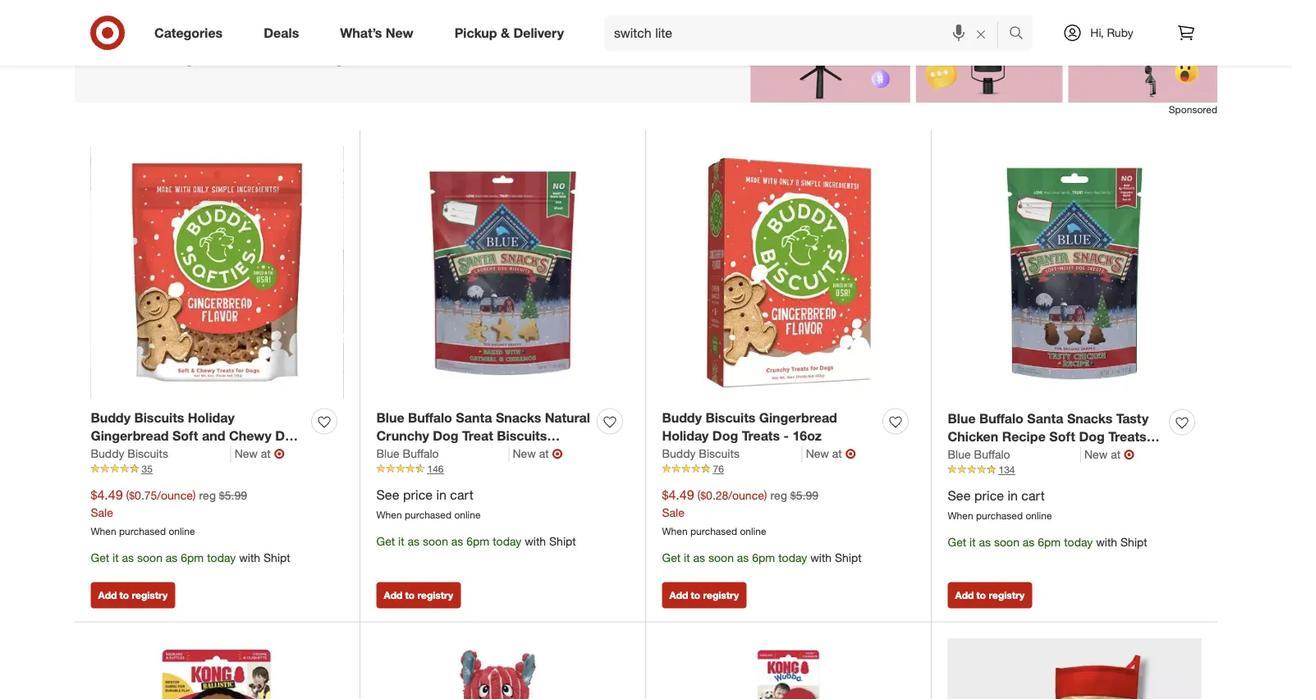 Task type: vqa. For each thing, say whether or not it's contained in the screenshot.
Biscuits Today
yes



Task type: locate. For each thing, give the bounding box(es) containing it.
buffalo inside blue buffalo santa snacks natural crunchy dog treat biscuits oatmeal & cinnamon treats - 11oz - christmas
[[408, 409, 452, 425]]

see price in cart when purchased online down 146
[[376, 487, 481, 521]]

add for blue buffalo santa snacks tasty chicken recipe soft dog treats - 4.5oz
[[955, 589, 974, 602]]

sale for buddy biscuits holiday gingerbread soft and chewy dog treats - 6oz
[[91, 506, 113, 520]]

blue buffalo down crunchy
[[376, 447, 439, 461]]

purchased down 134
[[976, 510, 1023, 522]]

crunchy
[[376, 428, 429, 444]]

holiday up and
[[188, 409, 235, 425]]

0 horizontal spatial see
[[376, 487, 399, 503]]

$5.99 down 76 link
[[790, 489, 818, 503]]

sale
[[91, 506, 113, 520], [662, 506, 685, 520]]

online down 76 link
[[740, 525, 766, 538]]

it for buddy biscuits holiday gingerbread soft and chewy dog treats - 6oz
[[113, 551, 119, 565]]

see price in cart when purchased online
[[376, 487, 481, 521], [948, 488, 1052, 522]]

soft inside the blue buffalo santa snacks tasty chicken recipe soft dog treats - 4.5oz
[[1049, 429, 1075, 445]]

4 add from the left
[[955, 589, 974, 602]]

0 horizontal spatial (
[[126, 489, 129, 503]]

purchased down '$0.28'
[[690, 525, 737, 538]]

registry for buddy biscuits holiday gingerbread soft and chewy dog treats - 6oz
[[132, 589, 168, 602]]

natural
[[545, 409, 590, 425]]

blue buffalo santa snacks natural crunchy dog treat biscuits oatmeal & cinnamon treats - 11oz - christmas image
[[376, 146, 629, 399], [376, 146, 629, 399]]

¬ down natural
[[552, 446, 563, 462]]

2 $4.49 from the left
[[662, 487, 694, 503]]

at
[[261, 447, 271, 461], [539, 447, 549, 461], [832, 447, 842, 461], [1111, 447, 1121, 462]]

advertisement region
[[75, 8, 1217, 103]]

get it as soon as 6pm today with shipt down $4.49 ( $0.75 /ounce ) reg $5.99 sale when purchased online
[[91, 551, 290, 565]]

treats down tasty
[[1108, 429, 1147, 445]]

with for buddy biscuits gingerbread holiday dog treats - 16oz
[[810, 551, 832, 565]]

1 horizontal spatial snacks
[[1067, 410, 1113, 426]]

0 horizontal spatial holiday
[[188, 409, 235, 425]]

buddy biscuits holiday gingerbread soft and chewy dog treats - 6oz image
[[91, 146, 344, 399], [91, 146, 344, 399]]

get
[[376, 534, 395, 549], [948, 535, 966, 549], [91, 551, 109, 565], [662, 551, 681, 565]]

new at ¬ up the 146 link
[[513, 446, 563, 462]]

6pm down $4.49 ( $0.28 /ounce ) reg $5.99 sale when purchased online
[[752, 551, 775, 565]]

deals
[[264, 25, 299, 41]]

( inside $4.49 ( $0.28 /ounce ) reg $5.99 sale when purchased online
[[697, 489, 700, 503]]

holiday up '$0.28'
[[662, 428, 709, 444]]

¬ up 35 link
[[274, 446, 285, 462]]

$5.99 inside $4.49 ( $0.75 /ounce ) reg $5.99 sale when purchased online
[[219, 489, 247, 503]]

$5.99 for chewy
[[219, 489, 247, 503]]

$4.49 left $0.75
[[91, 487, 123, 503]]

holiday
[[188, 409, 235, 425], [662, 428, 709, 444]]

today down 134 link
[[1064, 535, 1093, 549]]

price
[[403, 487, 433, 503], [974, 488, 1004, 504]]

purchased inside $4.49 ( $0.75 /ounce ) reg $5.99 sale when purchased online
[[119, 525, 166, 538]]

6pm for biscuits
[[466, 534, 489, 549]]

santa up recipe
[[1027, 410, 1063, 426]]

reg
[[199, 489, 216, 503], [770, 489, 787, 503]]

new at ¬ for 16oz
[[806, 446, 856, 462]]

1 horizontal spatial (
[[697, 489, 700, 503]]

at up 76 link
[[832, 447, 842, 461]]

dog
[[275, 428, 301, 444], [433, 428, 459, 444], [712, 428, 738, 444], [1079, 429, 1105, 445]]

0 horizontal spatial &
[[433, 447, 442, 463]]

get for buddy biscuits gingerbread holiday dog treats - 16oz
[[662, 551, 681, 565]]

4.5oz
[[948, 448, 981, 464]]

online down 134 link
[[1026, 510, 1052, 522]]

recipe
[[1002, 429, 1046, 445]]

/ounce down 6oz
[[157, 489, 193, 503]]

0 horizontal spatial buddy biscuits
[[91, 447, 168, 461]]

4 add to registry from the left
[[955, 589, 1025, 602]]

online
[[454, 509, 481, 521], [1026, 510, 1052, 522], [169, 525, 195, 538], [740, 525, 766, 538]]

reg inside $4.49 ( $0.28 /ounce ) reg $5.99 sale when purchased online
[[770, 489, 787, 503]]

reg inside $4.49 ( $0.75 /ounce ) reg $5.99 sale when purchased online
[[199, 489, 216, 503]]

see down "4.5oz"
[[948, 488, 971, 504]]

2 sale from the left
[[662, 506, 685, 520]]

buddy biscuits up 35
[[91, 447, 168, 461]]

cart down 134 link
[[1022, 488, 1045, 504]]

6oz
[[141, 447, 163, 463]]

reg down 35 link
[[199, 489, 216, 503]]

in
[[436, 487, 447, 503], [1008, 488, 1018, 504]]

with
[[525, 534, 546, 549], [1096, 535, 1117, 549], [239, 551, 260, 565], [810, 551, 832, 565]]

soon for treats
[[994, 535, 1020, 549]]

2 registry from the left
[[417, 589, 453, 602]]

) down 76 link
[[764, 489, 767, 503]]

buddy biscuits for gingerbread
[[91, 447, 168, 461]]

buddy biscuits link up 35
[[91, 446, 231, 462]]

new down chewy
[[234, 447, 258, 461]]

kong holiday floppy knots fox dog toy image
[[376, 639, 629, 699], [376, 639, 629, 699]]

buddy inside buddy biscuits holiday gingerbread soft and chewy dog treats - 6oz
[[91, 409, 130, 425]]

blue buffalo santa snacks tasty chicken recipe soft dog treats - 4.5oz link
[[948, 409, 1163, 464]]

2 add from the left
[[384, 589, 402, 602]]

dog right chewy
[[275, 428, 301, 444]]

today
[[493, 534, 522, 549], [1064, 535, 1093, 549], [207, 551, 236, 565], [778, 551, 807, 565]]

blue for blue buffalo santa snacks natural crunchy dog treat biscuits oatmeal & cinnamon treats - 11oz - christmas link
[[376, 409, 404, 425]]

soon down 134
[[994, 535, 1020, 549]]

-
[[784, 428, 789, 444], [1150, 429, 1156, 445], [132, 447, 138, 463], [555, 447, 560, 463], [409, 466, 415, 482]]

see down 11oz
[[376, 487, 399, 503]]

at down tasty
[[1111, 447, 1121, 462]]

reg for treats
[[770, 489, 787, 503]]

1 horizontal spatial $4.49
[[662, 487, 694, 503]]

biscuits inside buddy biscuits holiday gingerbread soft and chewy dog treats - 6oz
[[134, 409, 184, 425]]

1 horizontal spatial see
[[948, 488, 971, 504]]

to
[[120, 589, 129, 602], [405, 589, 415, 602], [691, 589, 700, 602], [977, 589, 986, 602]]

$4.49
[[91, 487, 123, 503], [662, 487, 694, 503]]

registry
[[132, 589, 168, 602], [417, 589, 453, 602], [703, 589, 739, 602], [989, 589, 1025, 602]]

2 ( from the left
[[697, 489, 700, 503]]

6pm down $4.49 ( $0.75 /ounce ) reg $5.99 sale when purchased online
[[181, 551, 204, 565]]

buddy biscuits gingerbread holiday dog treats - 16oz image
[[662, 146, 915, 399], [662, 146, 915, 399]]

get for buddy biscuits holiday gingerbread soft and chewy dog treats - 6oz
[[91, 551, 109, 565]]

cart down christmas
[[450, 487, 473, 503]]

buddy biscuits for holiday
[[662, 447, 740, 461]]

soon for -
[[137, 551, 162, 565]]

new at ¬
[[234, 446, 285, 462], [513, 446, 563, 462], [806, 446, 856, 462], [1084, 447, 1135, 463]]

gingerbread inside buddy biscuits holiday gingerbread soft and chewy dog treats - 6oz
[[91, 428, 169, 444]]

soft left and
[[172, 428, 198, 444]]

blue up 11oz
[[376, 447, 400, 461]]

santa for soft
[[1027, 410, 1063, 426]]

dog up 134 link
[[1079, 429, 1105, 445]]

0 vertical spatial holiday
[[188, 409, 235, 425]]

buddy biscuits up 76
[[662, 447, 740, 461]]

1 $4.49 from the left
[[91, 487, 123, 503]]

1 add to registry button from the left
[[91, 582, 175, 609]]

buddy biscuits holiday gingerbread soft and chewy dog treats - 6oz
[[91, 409, 301, 463]]

price down 146
[[403, 487, 433, 503]]

$5.99
[[219, 489, 247, 503], [790, 489, 818, 503]]

soft
[[172, 428, 198, 444], [1049, 429, 1075, 445]]

at down natural
[[539, 447, 549, 461]]

new at ¬ down the 16oz
[[806, 446, 856, 462]]

)
[[193, 489, 196, 503], [764, 489, 767, 503]]

1 horizontal spatial in
[[1008, 488, 1018, 504]]

soft inside buddy biscuits holiday gingerbread soft and chewy dog treats - 6oz
[[172, 428, 198, 444]]

add
[[98, 589, 117, 602], [384, 589, 402, 602], [669, 589, 688, 602], [955, 589, 974, 602]]

1 horizontal spatial &
[[501, 25, 510, 41]]

blue buffalo santa snacks natural crunchy dog treat biscuits oatmeal & cinnamon treats - 11oz - christmas
[[376, 409, 590, 482]]

gingerbread inside buddy biscuits gingerbread holiday dog treats - 16oz
[[759, 409, 837, 425]]

blue inside the blue buffalo santa snacks tasty chicken recipe soft dog treats - 4.5oz
[[948, 410, 976, 426]]

snacks left tasty
[[1067, 410, 1113, 426]]

$0.28
[[700, 489, 728, 503]]

blue for dog "blue buffalo" 'link'
[[376, 447, 400, 461]]

/ounce
[[157, 489, 193, 503], [728, 489, 764, 503]]

¬ for buddy biscuits gingerbread holiday dog treats - 16oz
[[845, 446, 856, 462]]

3 add to registry from the left
[[669, 589, 739, 602]]

blue buffalo
[[376, 447, 439, 461], [948, 447, 1010, 462]]

2 reg from the left
[[770, 489, 787, 503]]

blue inside blue buffalo santa snacks natural crunchy dog treat biscuits oatmeal & cinnamon treats - 11oz - christmas
[[376, 409, 404, 425]]

1 add from the left
[[98, 589, 117, 602]]

in down christmas
[[436, 487, 447, 503]]

in down 134
[[1008, 488, 1018, 504]]

1 horizontal spatial sale
[[662, 506, 685, 520]]

0 horizontal spatial blue buffalo
[[376, 447, 439, 461]]

¬ for blue buffalo santa snacks natural crunchy dog treat biscuits oatmeal & cinnamon treats - 11oz - christmas
[[552, 446, 563, 462]]

treats down natural
[[513, 447, 551, 463]]

1 horizontal spatial see price in cart when purchased online
[[948, 488, 1052, 522]]

1 horizontal spatial blue buffalo
[[948, 447, 1010, 462]]

to for blue buffalo santa snacks tasty chicken recipe soft dog treats - 4.5oz
[[977, 589, 986, 602]]

2 to from the left
[[405, 589, 415, 602]]

to for blue buffalo santa snacks natural crunchy dog treat biscuits oatmeal & cinnamon treats - 11oz - christmas
[[405, 589, 415, 602]]

1 /ounce from the left
[[157, 489, 193, 503]]

) inside $4.49 ( $0.75 /ounce ) reg $5.99 sale when purchased online
[[193, 489, 196, 503]]

kong christmas ballistic gingerbread man dog toy image
[[91, 639, 344, 699], [91, 639, 344, 699]]

buddy biscuits link up 76
[[662, 446, 803, 462]]

$5.99 inside $4.49 ( $0.28 /ounce ) reg $5.99 sale when purchased online
[[790, 489, 818, 503]]

cart
[[450, 487, 473, 503], [1022, 488, 1045, 504]]

blue buffalo link up 134
[[948, 447, 1081, 463]]

3 add from the left
[[669, 589, 688, 602]]

deals link
[[250, 15, 320, 51]]

1 ) from the left
[[193, 489, 196, 503]]

blue buffalo down chicken on the right
[[948, 447, 1010, 462]]

¬ up 76 link
[[845, 446, 856, 462]]

shipt for blue buffalo santa snacks natural crunchy dog treat biscuits oatmeal & cinnamon treats - 11oz - christmas
[[549, 534, 576, 549]]

2 buddy biscuits from the left
[[662, 447, 740, 461]]

shipt
[[549, 534, 576, 549], [1121, 535, 1147, 549], [264, 551, 290, 565], [835, 551, 862, 565]]

2 add to registry button from the left
[[376, 582, 461, 609]]

when
[[376, 509, 402, 521], [948, 510, 973, 522], [91, 525, 116, 538], [662, 525, 688, 538]]

sale inside $4.49 ( $0.75 /ounce ) reg $5.99 sale when purchased online
[[91, 506, 113, 520]]

purchased inside $4.49 ( $0.28 /ounce ) reg $5.99 sale when purchased online
[[690, 525, 737, 538]]

add to registry button
[[91, 582, 175, 609], [376, 582, 461, 609], [662, 582, 746, 609], [948, 582, 1032, 609]]

1 horizontal spatial soft
[[1049, 429, 1075, 445]]

santa for treat
[[456, 409, 492, 425]]

registry for blue buffalo santa snacks natural crunchy dog treat biscuits oatmeal & cinnamon treats - 11oz - christmas
[[417, 589, 453, 602]]

76
[[713, 463, 724, 475]]

delivery
[[513, 25, 564, 41]]

treats
[[742, 428, 780, 444], [1108, 429, 1147, 445], [91, 447, 129, 463], [513, 447, 551, 463]]

reg down 76 link
[[770, 489, 787, 503]]

1 to from the left
[[120, 589, 129, 602]]

buffalo up recipe
[[979, 410, 1024, 426]]

1 add to registry from the left
[[98, 589, 168, 602]]

0 horizontal spatial )
[[193, 489, 196, 503]]

1 buddy biscuits from the left
[[91, 447, 168, 461]]

new right what's at top left
[[386, 25, 413, 41]]

1 registry from the left
[[132, 589, 168, 602]]

6pm for treats
[[181, 551, 204, 565]]

1 $5.99 from the left
[[219, 489, 247, 503]]

add for buddy biscuits holiday gingerbread soft and chewy dog treats - 6oz
[[98, 589, 117, 602]]

0 horizontal spatial reg
[[199, 489, 216, 503]]

/ounce for soft
[[157, 489, 193, 503]]

0 horizontal spatial soft
[[172, 428, 198, 444]]

0 horizontal spatial price
[[403, 487, 433, 503]]

0 horizontal spatial $5.99
[[219, 489, 247, 503]]

- inside buddy biscuits holiday gingerbread soft and chewy dog treats - 6oz
[[132, 447, 138, 463]]

blue
[[376, 409, 404, 425], [948, 410, 976, 426], [376, 447, 400, 461], [948, 447, 971, 462]]

1 horizontal spatial $5.99
[[790, 489, 818, 503]]

2 buddy biscuits link from the left
[[662, 446, 803, 462]]

treats inside buddy biscuits holiday gingerbread soft and chewy dog treats - 6oz
[[91, 447, 129, 463]]

blue buffalo for chicken
[[948, 447, 1010, 462]]

0 horizontal spatial snacks
[[496, 409, 541, 425]]

&
[[501, 25, 510, 41], [433, 447, 442, 463]]

$4.49 inside $4.49 ( $0.75 /ounce ) reg $5.99 sale when purchased online
[[91, 487, 123, 503]]

0 vertical spatial gingerbread
[[759, 409, 837, 425]]

see price in cart when purchased online for cinnamon
[[376, 487, 481, 521]]

blue buffalo link
[[376, 446, 509, 462], [948, 447, 1081, 463]]

0 horizontal spatial $4.49
[[91, 487, 123, 503]]

1 vertical spatial &
[[433, 447, 442, 463]]

dog up 76
[[712, 428, 738, 444]]

sale inside $4.49 ( $0.28 /ounce ) reg $5.99 sale when purchased online
[[662, 506, 685, 520]]

santa inside blue buffalo santa snacks natural crunchy dog treat biscuits oatmeal & cinnamon treats - 11oz - christmas
[[456, 409, 492, 425]]

$4.49 inside $4.49 ( $0.28 /ounce ) reg $5.99 sale when purchased online
[[662, 487, 694, 503]]

purchased down $0.75
[[119, 525, 166, 538]]

1 horizontal spatial buddy biscuits
[[662, 447, 740, 461]]

blue buffalo santa snacks tasty chicken recipe soft dog treats - 4.5oz image
[[948, 146, 1201, 400], [948, 146, 1201, 400]]

see
[[376, 487, 399, 503], [948, 488, 971, 504]]

blue up chicken on the right
[[948, 410, 976, 426]]

1 reg from the left
[[199, 489, 216, 503]]

$5.99 down 35 link
[[219, 489, 247, 503]]

dog left treat
[[433, 428, 459, 444]]

1 buddy biscuits link from the left
[[91, 446, 231, 462]]

gingerbread up the 16oz
[[759, 409, 837, 425]]

add to registry button for blue buffalo santa snacks natural crunchy dog treat biscuits oatmeal & cinnamon treats - 11oz - christmas
[[376, 582, 461, 609]]

soon down $4.49 ( $0.75 /ounce ) reg $5.99 sale when purchased online
[[137, 551, 162, 565]]

0 horizontal spatial buddy biscuits link
[[91, 446, 231, 462]]

0 horizontal spatial gingerbread
[[91, 428, 169, 444]]

2 add to registry from the left
[[384, 589, 453, 602]]

blue up crunchy
[[376, 409, 404, 425]]

shipt for buddy biscuits holiday gingerbread soft and chewy dog treats - 6oz
[[264, 551, 290, 565]]

santa
[[456, 409, 492, 425], [1027, 410, 1063, 426]]

1 horizontal spatial )
[[764, 489, 767, 503]]

new at ¬ for treat
[[513, 446, 563, 462]]

buffalo
[[408, 409, 452, 425], [979, 410, 1024, 426], [403, 447, 439, 461], [974, 447, 1010, 462]]

soft up 134 link
[[1049, 429, 1075, 445]]

add to registry for buddy biscuits holiday gingerbread soft and chewy dog treats - 6oz
[[98, 589, 168, 602]]

1 horizontal spatial holiday
[[662, 428, 709, 444]]

1 ( from the left
[[126, 489, 129, 503]]

new for buddy biscuits holiday gingerbread soft and chewy dog treats - 6oz
[[234, 447, 258, 461]]

6pm down 134 link
[[1038, 535, 1061, 549]]

0 horizontal spatial santa
[[456, 409, 492, 425]]

2 /ounce from the left
[[728, 489, 764, 503]]

/ounce inside $4.49 ( $0.28 /ounce ) reg $5.99 sale when purchased online
[[728, 489, 764, 503]]

online down 35 link
[[169, 525, 195, 538]]

add to registry for blue buffalo santa snacks tasty chicken recipe soft dog treats - 4.5oz
[[955, 589, 1025, 602]]

new at ¬ up 134 link
[[1084, 447, 1135, 463]]

what's
[[340, 25, 382, 41]]

6pm down christmas
[[466, 534, 489, 549]]

0 horizontal spatial sale
[[91, 506, 113, 520]]

6pm
[[466, 534, 489, 549], [1038, 535, 1061, 549], [181, 551, 204, 565], [752, 551, 775, 565]]

blue down chicken on the right
[[948, 447, 971, 462]]

3 registry from the left
[[703, 589, 739, 602]]

& inside blue buffalo santa snacks natural crunchy dog treat biscuits oatmeal & cinnamon treats - 11oz - christmas
[[433, 447, 442, 463]]

it for blue buffalo santa snacks natural crunchy dog treat biscuits oatmeal & cinnamon treats - 11oz - christmas
[[398, 534, 404, 549]]

it
[[398, 534, 404, 549], [970, 535, 976, 549], [113, 551, 119, 565], [684, 551, 690, 565]]

new for blue buffalo santa snacks natural crunchy dog treat biscuits oatmeal & cinnamon treats - 11oz - christmas
[[513, 447, 536, 461]]

0 horizontal spatial blue buffalo link
[[376, 446, 509, 462]]

cinnamon
[[445, 447, 509, 463]]

buddy biscuits
[[91, 447, 168, 461], [662, 447, 740, 461]]

at for dog
[[261, 447, 271, 461]]

reg for and
[[199, 489, 216, 503]]

as
[[408, 534, 420, 549], [451, 534, 463, 549], [979, 535, 991, 549], [1023, 535, 1035, 549], [122, 551, 134, 565], [166, 551, 178, 565], [693, 551, 705, 565], [737, 551, 749, 565]]

santa inside the blue buffalo santa snacks tasty chicken recipe soft dog treats - 4.5oz
[[1027, 410, 1063, 426]]

new up the 146 link
[[513, 447, 536, 461]]

treats up 76 link
[[742, 428, 780, 444]]

2 $5.99 from the left
[[790, 489, 818, 503]]

santa up treat
[[456, 409, 492, 425]]

16oz
[[793, 428, 822, 444]]

soon
[[423, 534, 448, 549], [994, 535, 1020, 549], [137, 551, 162, 565], [708, 551, 734, 565]]

chewy
[[229, 428, 272, 444]]

blue buffalo for crunchy
[[376, 447, 439, 461]]

today down the 146 link
[[493, 534, 522, 549]]

$5.99 for -
[[790, 489, 818, 503]]

categories link
[[140, 15, 243, 51]]

) down 35 link
[[193, 489, 196, 503]]

134 link
[[948, 463, 1201, 477]]

stocking dog toy set - 4pk - m/l - christmas - boots & barkley™ image
[[948, 639, 1201, 699], [948, 639, 1201, 699]]

snacks inside the blue buffalo santa snacks tasty chicken recipe soft dog treats - 4.5oz
[[1067, 410, 1113, 426]]

biscuits
[[134, 409, 184, 425], [706, 409, 756, 425], [497, 428, 547, 444], [128, 447, 168, 461], [699, 447, 740, 461]]

) inside $4.49 ( $0.28 /ounce ) reg $5.99 sale when purchased online
[[764, 489, 767, 503]]

4 to from the left
[[977, 589, 986, 602]]

1 horizontal spatial /ounce
[[728, 489, 764, 503]]

1 horizontal spatial reg
[[770, 489, 787, 503]]

) for treats
[[764, 489, 767, 503]]

¬ down tasty
[[1124, 447, 1135, 463]]

kong holiday red wubba dog toy image
[[662, 639, 915, 699], [662, 639, 915, 699]]

search button
[[1002, 15, 1041, 54]]

/ounce inside $4.49 ( $0.75 /ounce ) reg $5.99 sale when purchased online
[[157, 489, 193, 503]]

cart for cinnamon
[[450, 487, 473, 503]]

to for buddy biscuits holiday gingerbread soft and chewy dog treats - 6oz
[[120, 589, 129, 602]]

0 horizontal spatial in
[[436, 487, 447, 503]]

/ounce down 76 link
[[728, 489, 764, 503]]

soon down christmas
[[423, 534, 448, 549]]

gingerbread
[[759, 409, 837, 425], [91, 428, 169, 444]]

get it as soon as 6pm today with shipt for dog
[[948, 535, 1147, 549]]

1 vertical spatial holiday
[[662, 428, 709, 444]]

get it as soon as 6pm today with shipt down 134 link
[[948, 535, 1147, 549]]

soon for oatmeal
[[423, 534, 448, 549]]

online down christmas
[[454, 509, 481, 521]]

price down 134
[[974, 488, 1004, 504]]

- inside the blue buffalo santa snacks tasty chicken recipe soft dog treats - 4.5oz
[[1150, 429, 1156, 445]]

snacks inside blue buffalo santa snacks natural crunchy dog treat biscuits oatmeal & cinnamon treats - 11oz - christmas
[[496, 409, 541, 425]]

at down chewy
[[261, 447, 271, 461]]

buddy biscuits link
[[91, 446, 231, 462], [662, 446, 803, 462]]

new down the 16oz
[[806, 447, 829, 461]]

shipt for blue buffalo santa snacks tasty chicken recipe soft dog treats - 4.5oz
[[1121, 535, 1147, 549]]

$4.49 left '$0.28'
[[662, 487, 694, 503]]

treats inside blue buffalo santa snacks natural crunchy dog treat biscuits oatmeal & cinnamon treats - 11oz - christmas
[[513, 447, 551, 463]]

$4.49 ( $0.75 /ounce ) reg $5.99 sale when purchased online
[[91, 487, 247, 538]]

buffalo inside the blue buffalo santa snacks tasty chicken recipe soft dog treats - 4.5oz
[[979, 410, 1024, 426]]

new
[[386, 25, 413, 41], [234, 447, 258, 461], [513, 447, 536, 461], [806, 447, 829, 461], [1084, 447, 1108, 462]]

0 vertical spatial &
[[501, 25, 510, 41]]

1 horizontal spatial santa
[[1027, 410, 1063, 426]]

see price in cart when purchased online down 134
[[948, 488, 1052, 522]]

3 add to registry button from the left
[[662, 582, 746, 609]]

add to registry
[[98, 589, 168, 602], [384, 589, 453, 602], [669, 589, 739, 602], [955, 589, 1025, 602]]

0 horizontal spatial see price in cart when purchased online
[[376, 487, 481, 521]]

what's new link
[[326, 15, 434, 51]]

new up 134 link
[[1084, 447, 1108, 462]]

1 horizontal spatial cart
[[1022, 488, 1045, 504]]

35 link
[[91, 462, 344, 477]]

get it as soon as 6pm today with shipt down christmas
[[376, 534, 576, 549]]

( for buddy biscuits gingerbread holiday dog treats - 16oz
[[697, 489, 700, 503]]

buffalo up 146
[[403, 447, 439, 461]]

( inside $4.49 ( $0.75 /ounce ) reg $5.99 sale when purchased online
[[126, 489, 129, 503]]

buddy
[[91, 409, 130, 425], [662, 409, 702, 425], [91, 447, 124, 461], [662, 447, 696, 461]]

1 horizontal spatial price
[[974, 488, 1004, 504]]

sale for buddy biscuits gingerbread holiday dog treats - 16oz
[[662, 506, 685, 520]]

snacks left natural
[[496, 409, 541, 425]]

2 ) from the left
[[764, 489, 767, 503]]

& right pickup
[[501, 25, 510, 41]]

snacks
[[496, 409, 541, 425], [1067, 410, 1113, 426]]

with for blue buffalo santa snacks tasty chicken recipe soft dog treats - 4.5oz
[[1096, 535, 1117, 549]]

gingerbread up 6oz
[[91, 428, 169, 444]]

0 horizontal spatial /ounce
[[157, 489, 193, 503]]

treats left 35
[[91, 447, 129, 463]]

get it as soon as 6pm today with shipt for treats
[[91, 551, 290, 565]]

1 horizontal spatial gingerbread
[[759, 409, 837, 425]]

1 horizontal spatial buddy biscuits link
[[662, 446, 803, 462]]

¬
[[274, 446, 285, 462], [552, 446, 563, 462], [845, 446, 856, 462], [1124, 447, 1135, 463]]

1 horizontal spatial blue buffalo link
[[948, 447, 1081, 463]]

& up christmas
[[433, 447, 442, 463]]

4 add to registry button from the left
[[948, 582, 1032, 609]]

1 sale from the left
[[91, 506, 113, 520]]

new at ¬ down chewy
[[234, 446, 285, 462]]

tasty
[[1116, 410, 1149, 426]]

(
[[126, 489, 129, 503], [697, 489, 700, 503]]

1 vertical spatial gingerbread
[[91, 428, 169, 444]]

blue buffalo link up 146
[[376, 446, 509, 462]]

4 registry from the left
[[989, 589, 1025, 602]]

purchased
[[405, 509, 452, 521], [976, 510, 1023, 522], [119, 525, 166, 538], [690, 525, 737, 538]]

3 to from the left
[[691, 589, 700, 602]]

buffalo up crunchy
[[408, 409, 452, 425]]

at for soft
[[1111, 447, 1121, 462]]

today down $4.49 ( $0.75 /ounce ) reg $5.99 sale when purchased online
[[207, 551, 236, 565]]

0 horizontal spatial cart
[[450, 487, 473, 503]]

add to registry button for buddy biscuits holiday gingerbread soft and chewy dog treats - 6oz
[[91, 582, 175, 609]]



Task type: describe. For each thing, give the bounding box(es) containing it.
today down $4.49 ( $0.28 /ounce ) reg $5.99 sale when purchased online
[[778, 551, 807, 565]]

blue for blue buffalo santa snacks tasty chicken recipe soft dog treats - 4.5oz link
[[948, 410, 976, 426]]

biscuits inside buddy biscuits gingerbread holiday dog treats - 16oz
[[706, 409, 756, 425]]

treats inside the blue buffalo santa snacks tasty chicken recipe soft dog treats - 4.5oz
[[1108, 429, 1147, 445]]

soon down $4.49 ( $0.28 /ounce ) reg $5.99 sale when purchased online
[[708, 551, 734, 565]]

get it as soon as 6pm today with shipt down $4.49 ( $0.28 /ounce ) reg $5.99 sale when purchased online
[[662, 551, 862, 565]]

buffalo up 134
[[974, 447, 1010, 462]]

oatmeal
[[376, 447, 429, 463]]

add to registry for buddy biscuits gingerbread holiday dog treats - 16oz
[[669, 589, 739, 602]]

add to registry for blue buffalo santa snacks natural crunchy dog treat biscuits oatmeal & cinnamon treats - 11oz - christmas
[[384, 589, 453, 602]]

see for blue buffalo santa snacks natural crunchy dog treat biscuits oatmeal & cinnamon treats - 11oz - christmas
[[376, 487, 399, 503]]

with for buddy biscuits holiday gingerbread soft and chewy dog treats - 6oz
[[239, 551, 260, 565]]

buddy biscuits link for dog
[[662, 446, 803, 462]]

it for buddy biscuits gingerbread holiday dog treats - 16oz
[[684, 551, 690, 565]]

) for and
[[193, 489, 196, 503]]

- inside buddy biscuits gingerbread holiday dog treats - 16oz
[[784, 428, 789, 444]]

new at ¬ for dog
[[234, 446, 285, 462]]

with for blue buffalo santa snacks natural crunchy dog treat biscuits oatmeal & cinnamon treats - 11oz - christmas
[[525, 534, 546, 549]]

hi, ruby
[[1090, 25, 1133, 40]]

at for 16oz
[[832, 447, 842, 461]]

blue buffalo santa snacks tasty chicken recipe soft dog treats - 4.5oz
[[948, 410, 1156, 464]]

and
[[202, 428, 225, 444]]

new inside what's new link
[[386, 25, 413, 41]]

76 link
[[662, 462, 915, 477]]

hi,
[[1090, 25, 1104, 40]]

$4.49 ( $0.28 /ounce ) reg $5.99 sale when purchased online
[[662, 487, 818, 538]]

when inside $4.49 ( $0.28 /ounce ) reg $5.99 sale when purchased online
[[662, 525, 688, 538]]

$4.49 for buddy biscuits holiday gingerbread soft and chewy dog treats - 6oz
[[91, 487, 123, 503]]

pickup & delivery link
[[441, 15, 585, 51]]

treat
[[462, 428, 493, 444]]

dog inside buddy biscuits gingerbread holiday dog treats - 16oz
[[712, 428, 738, 444]]

pickup
[[455, 25, 497, 41]]

online inside $4.49 ( $0.75 /ounce ) reg $5.99 sale when purchased online
[[169, 525, 195, 538]]

chicken
[[948, 429, 998, 445]]

blue buffalo link for recipe
[[948, 447, 1081, 463]]

purchased down 146
[[405, 509, 452, 521]]

registry for blue buffalo santa snacks tasty chicken recipe soft dog treats - 4.5oz
[[989, 589, 1025, 602]]

treats inside buddy biscuits gingerbread holiday dog treats - 16oz
[[742, 428, 780, 444]]

today for biscuits
[[493, 534, 522, 549]]

blue buffalo santa snacks natural crunchy dog treat biscuits oatmeal & cinnamon treats - 11oz - christmas link
[[376, 408, 591, 482]]

see for blue buffalo santa snacks tasty chicken recipe soft dog treats - 4.5oz
[[948, 488, 971, 504]]

online inside $4.49 ( $0.28 /ounce ) reg $5.99 sale when purchased online
[[740, 525, 766, 538]]

registry for buddy biscuits gingerbread holiday dog treats - 16oz
[[703, 589, 739, 602]]

in for 4.5oz
[[1008, 488, 1018, 504]]

buddy biscuits gingerbread holiday dog treats - 16oz link
[[662, 408, 876, 446]]

price for 4.5oz
[[974, 488, 1004, 504]]

holiday inside buddy biscuits gingerbread holiday dog treats - 16oz
[[662, 428, 709, 444]]

ruby
[[1107, 25, 1133, 40]]

$4.49 for buddy biscuits gingerbread holiday dog treats - 16oz
[[662, 487, 694, 503]]

it for blue buffalo santa snacks tasty chicken recipe soft dog treats - 4.5oz
[[970, 535, 976, 549]]

new for blue buffalo santa snacks tasty chicken recipe soft dog treats - 4.5oz
[[1084, 447, 1108, 462]]

to for buddy biscuits gingerbread holiday dog treats - 16oz
[[691, 589, 700, 602]]

( for buddy biscuits holiday gingerbread soft and chewy dog treats - 6oz
[[126, 489, 129, 503]]

sponsored
[[1169, 104, 1217, 116]]

new for buddy biscuits gingerbread holiday dog treats - 16oz
[[806, 447, 829, 461]]

¬ for buddy biscuits holiday gingerbread soft and chewy dog treats - 6oz
[[274, 446, 285, 462]]

when inside $4.49 ( $0.75 /ounce ) reg $5.99 sale when purchased online
[[91, 525, 116, 538]]

buddy biscuits gingerbread holiday dog treats - 16oz
[[662, 409, 837, 444]]

at for treat
[[539, 447, 549, 461]]

146 link
[[376, 462, 629, 477]]

what's new
[[340, 25, 413, 41]]

add to registry button for blue buffalo santa snacks tasty chicken recipe soft dog treats - 4.5oz
[[948, 582, 1032, 609]]

shipt for buddy biscuits gingerbread holiday dog treats - 16oz
[[835, 551, 862, 565]]

price for cinnamon
[[403, 487, 433, 503]]

holiday inside buddy biscuits holiday gingerbread soft and chewy dog treats - 6oz
[[188, 409, 235, 425]]

cart for 4.5oz
[[1022, 488, 1045, 504]]

get for blue buffalo santa snacks tasty chicken recipe soft dog treats - 4.5oz
[[948, 535, 966, 549]]

/ounce for dog
[[728, 489, 764, 503]]

pickup & delivery
[[455, 25, 564, 41]]

new at ¬ for soft
[[1084, 447, 1135, 463]]

add for blue buffalo santa snacks natural crunchy dog treat biscuits oatmeal & cinnamon treats - 11oz - christmas
[[384, 589, 402, 602]]

134
[[999, 464, 1015, 476]]

6pm for dog
[[1038, 535, 1061, 549]]

146
[[427, 463, 444, 475]]

buddy biscuits link for soft
[[91, 446, 231, 462]]

What can we help you find? suggestions appear below search field
[[604, 15, 1013, 51]]

today for dog
[[1064, 535, 1093, 549]]

get for blue buffalo santa snacks natural crunchy dog treat biscuits oatmeal & cinnamon treats - 11oz - christmas
[[376, 534, 395, 549]]

snacks for dog
[[1067, 410, 1113, 426]]

add to registry button for buddy biscuits gingerbread holiday dog treats - 16oz
[[662, 582, 746, 609]]

in for cinnamon
[[436, 487, 447, 503]]

buddy biscuits holiday gingerbread soft and chewy dog treats - 6oz link
[[91, 408, 305, 463]]

get it as soon as 6pm today with shipt for biscuits
[[376, 534, 576, 549]]

11oz
[[376, 466, 406, 482]]

categories
[[154, 25, 223, 41]]

dog inside buddy biscuits holiday gingerbread soft and chewy dog treats - 6oz
[[275, 428, 301, 444]]

see price in cart when purchased online for 4.5oz
[[948, 488, 1052, 522]]

35
[[142, 463, 153, 475]]

¬ for blue buffalo santa snacks tasty chicken recipe soft dog treats - 4.5oz
[[1124, 447, 1135, 463]]

$0.75
[[129, 489, 157, 503]]

search
[[1002, 26, 1041, 42]]

snacks for biscuits
[[496, 409, 541, 425]]

buddy inside buddy biscuits gingerbread holiday dog treats - 16oz
[[662, 409, 702, 425]]

today for treats
[[207, 551, 236, 565]]

blue for "blue buffalo" 'link' for recipe
[[948, 447, 971, 462]]

dog inside the blue buffalo santa snacks tasty chicken recipe soft dog treats - 4.5oz
[[1079, 429, 1105, 445]]

christmas
[[418, 466, 482, 482]]

dog inside blue buffalo santa snacks natural crunchy dog treat biscuits oatmeal & cinnamon treats - 11oz - christmas
[[433, 428, 459, 444]]

biscuits inside blue buffalo santa snacks natural crunchy dog treat biscuits oatmeal & cinnamon treats - 11oz - christmas
[[497, 428, 547, 444]]

blue buffalo link for dog
[[376, 446, 509, 462]]



